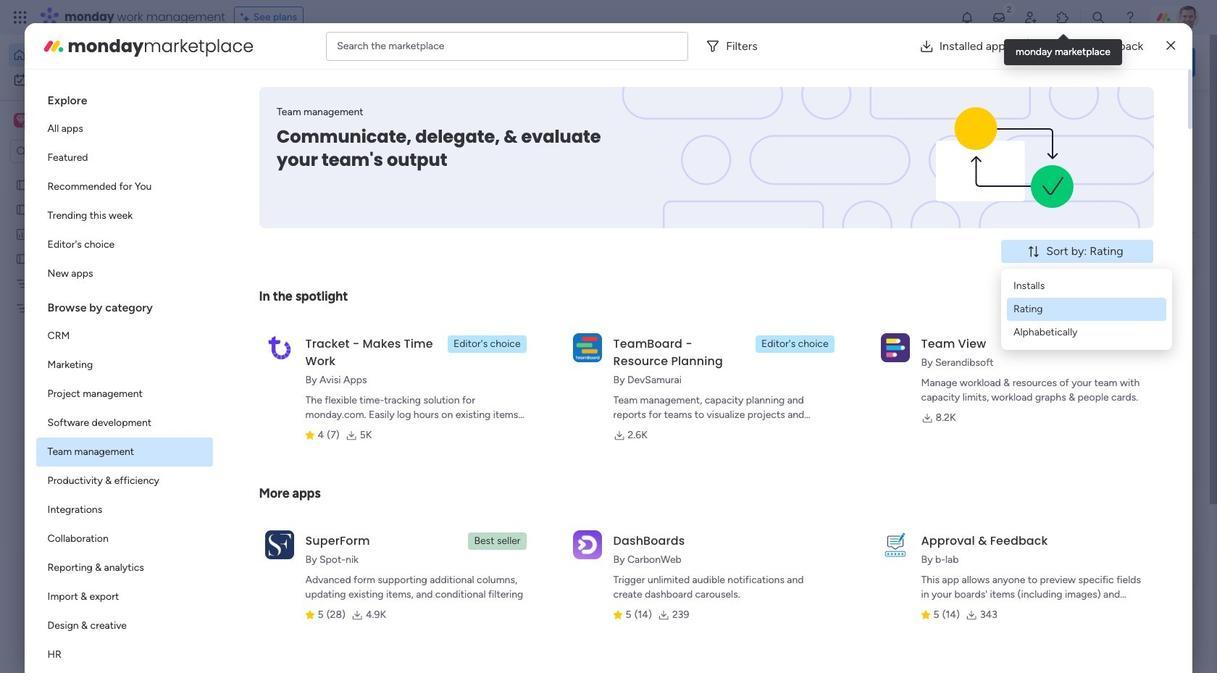 Task type: locate. For each thing, give the bounding box(es) containing it.
1 heading from the top
[[36, 81, 213, 115]]

public board image
[[15, 178, 29, 191], [15, 202, 29, 216]]

help image
[[1123, 10, 1138, 25]]

0 vertical spatial public board image
[[15, 178, 29, 191]]

1 vertical spatial heading
[[36, 288, 213, 322]]

list box
[[36, 81, 213, 673], [0, 169, 185, 516]]

templates image image
[[992, 292, 1183, 392]]

notifications image
[[960, 10, 975, 25]]

0 vertical spatial heading
[[36, 81, 213, 115]]

monday marketplace image
[[1056, 10, 1071, 25], [42, 34, 65, 58]]

1 vertical spatial public board image
[[15, 202, 29, 216]]

v2 bolt switch image
[[1103, 54, 1112, 70]]

quick search results list box
[[224, 136, 944, 505]]

app logo image
[[265, 333, 294, 362], [573, 333, 602, 362], [881, 333, 910, 362], [265, 530, 294, 559], [573, 530, 602, 559], [881, 530, 910, 559]]

0 horizontal spatial monday marketplace image
[[42, 34, 65, 58]]

option
[[9, 43, 176, 67], [9, 68, 176, 91], [36, 115, 213, 144], [36, 144, 213, 173], [0, 171, 185, 174], [36, 173, 213, 202], [36, 202, 213, 230], [36, 230, 213, 259], [36, 259, 213, 288], [36, 322, 213, 351], [36, 351, 213, 380], [36, 380, 213, 409], [36, 409, 213, 438], [36, 438, 213, 467], [36, 467, 213, 496], [36, 496, 213, 525], [36, 525, 213, 554], [36, 554, 213, 583], [36, 583, 213, 612], [36, 612, 213, 641], [36, 641, 213, 670]]

1 horizontal spatial monday marketplace image
[[1056, 10, 1071, 25]]

dapulse x slim image
[[1174, 105, 1192, 122]]

dapulse x slim image
[[1167, 37, 1176, 55]]

v2 user feedback image
[[990, 54, 1001, 70]]

getting started element
[[979, 528, 1196, 586]]

1 vertical spatial monday marketplace image
[[42, 34, 65, 58]]

public board image
[[15, 252, 29, 265]]

see plans image
[[240, 9, 253, 25]]

heading
[[36, 81, 213, 115], [36, 288, 213, 322]]

search everything image
[[1092, 10, 1106, 25]]

workspace image
[[16, 112, 26, 128]]



Task type: describe. For each thing, give the bounding box(es) containing it.
2 image
[[1003, 1, 1016, 17]]

check circle image
[[1000, 136, 1010, 147]]

update feed image
[[992, 10, 1007, 25]]

0 vertical spatial monday marketplace image
[[1056, 10, 1071, 25]]

2 heading from the top
[[36, 288, 213, 322]]

workspace image
[[14, 112, 28, 128]]

terry turtle image
[[1177, 6, 1200, 29]]

workspace selection element
[[14, 112, 121, 130]]

circle o image
[[1000, 192, 1010, 202]]

1 public board image from the top
[[15, 178, 29, 191]]

public dashboard image
[[15, 227, 29, 241]]

invite members image
[[1024, 10, 1039, 25]]

menu menu
[[1008, 275, 1167, 344]]

select product image
[[13, 10, 28, 25]]

banner logo image
[[872, 87, 1137, 228]]

2 public board image from the top
[[15, 202, 29, 216]]

Search in workspace field
[[30, 143, 121, 160]]



Task type: vqa. For each thing, say whether or not it's contained in the screenshot.
banner logo
yes



